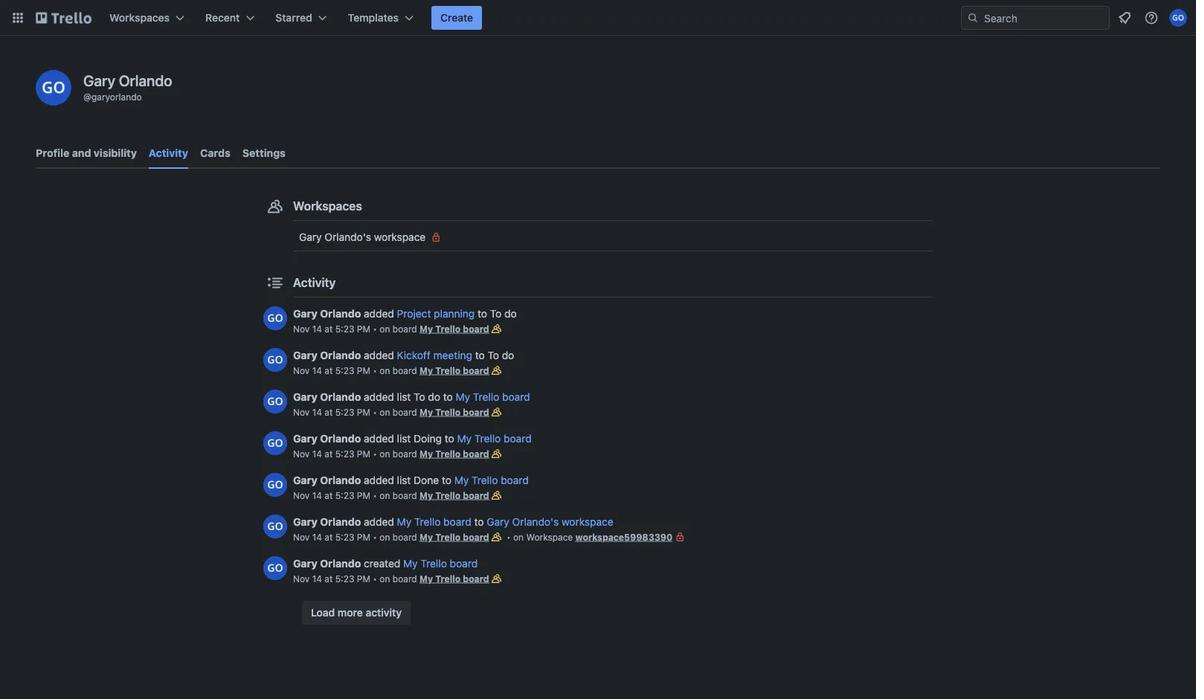 Task type: vqa. For each thing, say whether or not it's contained in the screenshot.
description…
no



Task type: describe. For each thing, give the bounding box(es) containing it.
my down gary orlando added my trello board to gary orlando's workspace
[[420, 532, 433, 542]]

pm for gary orlando (garyorlando) icon related to doing
[[357, 449, 370, 459]]

all members of the workspace can see and edit this board. image for to
[[489, 530, 504, 545]]

profile and visibility link
[[36, 140, 137, 167]]

• up created
[[373, 532, 377, 542]]

6 14 from the top
[[312, 532, 322, 542]]

templates button
[[339, 6, 423, 30]]

to for doing
[[445, 433, 454, 445]]

on down gary orlando added kickoff meeting to to do
[[380, 365, 390, 376]]

2 vertical spatial do
[[428, 391, 440, 403]]

2 vertical spatial to
[[414, 391, 425, 403]]

gary orlando added list doing to my trello board
[[293, 433, 532, 445]]

• down gary orlando added list to do to my trello board
[[373, 407, 377, 417]]

nov 14 at 5:23 pm • on board my trello board for gary orlando created my trello board all members of the workspace can see and edit this board. image
[[293, 574, 489, 584]]

to for meeting
[[475, 349, 485, 362]]

3 nov from the top
[[293, 407, 310, 417]]

added for done
[[364, 474, 394, 487]]

on down gary orlando added list to do to my trello board
[[380, 407, 390, 417]]

7 5:23 from the top
[[335, 574, 354, 584]]

gary for gary orlando added list to do to my trello board
[[293, 391, 318, 403]]

to for planning
[[478, 308, 487, 320]]

my right created
[[403, 558, 418, 570]]

gary for gary orlando added list done to my trello board
[[293, 474, 318, 487]]

gary for gary orlando added project planning to to do
[[293, 308, 318, 320]]

list for done
[[397, 474, 411, 487]]

added for doing
[[364, 433, 394, 445]]

• down created
[[373, 574, 377, 584]]

gary orlando @ garyorlando
[[83, 71, 172, 102]]

0 horizontal spatial workspace
[[374, 231, 426, 243]]

settings
[[242, 147, 286, 159]]

done
[[414, 474, 439, 487]]

gary orlando (garyorlando) image for trello
[[263, 556, 287, 580]]

my right "doing"
[[457, 433, 472, 445]]

my down "doing"
[[420, 449, 433, 459]]

14 for trello gary orlando (garyorlando) icon
[[312, 574, 322, 584]]

orlando for gary orlando @ garyorlando
[[119, 71, 172, 89]]

primary element
[[0, 0, 1196, 36]]

7 at from the top
[[325, 574, 333, 584]]

1 vertical spatial workspaces
[[293, 199, 362, 213]]

0 vertical spatial orlando's
[[325, 231, 371, 243]]

6 at from the top
[[325, 532, 333, 542]]

workspaces inside popup button
[[109, 12, 170, 24]]

do for gary orlando added project planning to to do
[[504, 308, 517, 320]]

gary for gary orlando added kickoff meeting to to do
[[293, 349, 318, 362]]

cards link
[[200, 140, 230, 167]]

1 vertical spatial gary orlando (garyorlando) image
[[36, 70, 71, 106]]

orlando for gary orlando added list to do to my trello board
[[320, 391, 361, 403]]

create
[[440, 12, 473, 24]]

gary for gary orlando @ garyorlando
[[83, 71, 115, 89]]

Search field
[[979, 7, 1109, 29]]

my down gary orlando added list to do to my trello board
[[420, 407, 433, 417]]

1 gary orlando (garyorlando) image from the top
[[263, 306, 287, 330]]

workspace59983390 link
[[575, 532, 673, 542]]

profile
[[36, 147, 69, 159]]

orlando for gary orlando added kickoff meeting to to do
[[320, 349, 361, 362]]

2 at from the top
[[325, 365, 333, 376]]

orlando for gary orlando created my trello board
[[320, 558, 361, 570]]

6 nov from the top
[[293, 532, 310, 542]]

2 gary orlando (garyorlando) image from the top
[[263, 348, 287, 372]]

14 for gary orlando (garyorlando) icon related to doing
[[312, 449, 322, 459]]

14 for 5th gary orlando (garyorlando) icon from the bottom of the page
[[312, 365, 322, 376]]

4 5:23 from the top
[[335, 449, 354, 459]]

0 vertical spatial activity
[[149, 147, 188, 159]]

planning
[[434, 308, 475, 320]]

1 vertical spatial activity
[[293, 276, 336, 290]]

gary for gary orlando's workspace
[[299, 231, 322, 243]]

pm for trello gary orlando (garyorlando) icon
[[357, 574, 370, 584]]

load more activity
[[311, 607, 402, 619]]

nov 14 at 5:23 pm • on board my trello board for all members of the workspace can see and edit this board. icon associated with gary orlando added list to do to my trello board
[[293, 407, 489, 417]]

1 vertical spatial gary orlando's workspace link
[[487, 516, 613, 528]]

workspace59983390
[[575, 532, 673, 542]]

gary orlando added kickoff meeting to to do
[[293, 349, 514, 362]]

list for to
[[397, 391, 411, 403]]

kickoff meeting link
[[397, 349, 472, 362]]

garyorlando
[[92, 92, 142, 102]]

3 at from the top
[[325, 407, 333, 417]]

all members of the workspace can see and edit this board. image for gary orlando created my trello board
[[489, 571, 504, 586]]

create button
[[431, 6, 482, 30]]

@
[[83, 92, 92, 102]]

gary orlando added my trello board to gary orlando's workspace
[[293, 516, 613, 528]]

7 nov from the top
[[293, 574, 310, 584]]

gary for gary orlando added my trello board to gary orlando's workspace
[[293, 516, 318, 528]]

all members of the workspace can see and edit this board. image for to to do
[[489, 321, 504, 336]]

my down project planning link at the left top
[[420, 324, 433, 334]]

0 vertical spatial gary orlando's workspace link
[[293, 225, 933, 249]]

my right done
[[454, 474, 469, 487]]

• on workspace workspace59983390
[[504, 532, 673, 542]]

list for doing
[[397, 433, 411, 445]]

nov 14 at 5:23 pm • on board my trello board for all members of the workspace can see and edit this board. image for to to do
[[293, 365, 489, 376]]

workspaces button
[[100, 6, 193, 30]]

14 for gary orlando (garyorlando) icon related to done
[[312, 490, 322, 501]]

search image
[[967, 12, 979, 24]]

2 vertical spatial gary orlando (garyorlando) image
[[263, 515, 287, 539]]

added for trello
[[364, 516, 394, 528]]

visibility
[[94, 147, 137, 159]]

meeting
[[433, 349, 472, 362]]

templates
[[348, 12, 399, 24]]

do for gary orlando added kickoff meeting to to do
[[502, 349, 514, 362]]



Task type: locate. For each thing, give the bounding box(es) containing it.
7 pm from the top
[[357, 574, 370, 584]]

0 vertical spatial workspace
[[374, 231, 426, 243]]

at
[[325, 324, 333, 334], [325, 365, 333, 376], [325, 407, 333, 417], [325, 449, 333, 459], [325, 490, 333, 501], [325, 532, 333, 542], [325, 574, 333, 584]]

gary orlando (garyorlando) image for done
[[263, 473, 287, 497]]

3 nov 14 at 5:23 pm • on board my trello board from the top
[[293, 407, 489, 417]]

0 vertical spatial all members of the workspace can see and edit this board. image
[[489, 363, 504, 378]]

orlando's
[[325, 231, 371, 243], [512, 516, 559, 528]]

do right meeting
[[502, 349, 514, 362]]

14 for gary orlando (garyorlando) icon related to to
[[312, 407, 322, 417]]

to down kickoff
[[414, 391, 425, 403]]

to for gary orlando added project planning to to do
[[490, 308, 502, 320]]

2 5:23 from the top
[[335, 365, 354, 376]]

2 all members of the workspace can see and edit this board. image from the top
[[489, 405, 504, 420]]

list down gary orlando added kickoff meeting to to do
[[397, 391, 411, 403]]

workspaces up gary orlando @ garyorlando
[[109, 12, 170, 24]]

do
[[504, 308, 517, 320], [502, 349, 514, 362], [428, 391, 440, 403]]

and
[[72, 147, 91, 159]]

0 horizontal spatial activity
[[149, 147, 188, 159]]

nov 14 at 5:23 pm • on board my trello board
[[293, 324, 489, 334], [293, 365, 489, 376], [293, 407, 489, 417], [293, 449, 489, 459], [293, 490, 489, 501], [293, 532, 489, 542], [293, 574, 489, 584]]

on up gary orlando created my trello board
[[380, 532, 390, 542]]

this workspace is private. it's not indexed or visible to those outside the workspace. image
[[673, 530, 687, 545]]

pm down gary orlando added list to do to my trello board
[[357, 407, 370, 417]]

nov 14 at 5:23 pm • on board my trello board down gary orlando added list to do to my trello board
[[293, 407, 489, 417]]

list left done
[[397, 474, 411, 487]]

to right planning
[[490, 308, 502, 320]]

starred button
[[267, 6, 336, 30]]

5 nov 14 at 5:23 pm • on board my trello board from the top
[[293, 490, 489, 501]]

gary for gary orlando added list doing to my trello board
[[293, 433, 318, 445]]

activity
[[366, 607, 402, 619]]

my down gary orlando created my trello board
[[420, 574, 433, 584]]

do right planning
[[504, 308, 517, 320]]

5:23 up more
[[335, 574, 354, 584]]

2 added from the top
[[364, 349, 394, 362]]

to for gary orlando added kickoff meeting to to do
[[488, 349, 499, 362]]

my
[[420, 324, 433, 334], [420, 365, 433, 376], [456, 391, 470, 403], [420, 407, 433, 417], [457, 433, 472, 445], [420, 449, 433, 459], [454, 474, 469, 487], [420, 490, 433, 501], [397, 516, 412, 528], [420, 532, 433, 542], [403, 558, 418, 570], [420, 574, 433, 584]]

3 added from the top
[[364, 391, 394, 403]]

pm for 5th gary orlando (garyorlando) icon from the bottom of the page
[[357, 365, 370, 376]]

added for planning
[[364, 308, 394, 320]]

2 14 from the top
[[312, 365, 322, 376]]

to
[[490, 308, 502, 320], [488, 349, 499, 362], [414, 391, 425, 403]]

• down gary orlando added kickoff meeting to to do
[[373, 365, 377, 376]]

1 horizontal spatial orlando's
[[512, 516, 559, 528]]

doing
[[414, 433, 442, 445]]

1 vertical spatial workspace
[[562, 516, 613, 528]]

• down gary orlando added list doing to my trello board in the left bottom of the page
[[373, 449, 377, 459]]

1 vertical spatial all members of the workspace can see and edit this board. image
[[489, 571, 504, 586]]

pm for gary orlando (garyorlando) icon related to done
[[357, 490, 370, 501]]

pm up created
[[357, 532, 370, 542]]

7 nov 14 at 5:23 pm • on board my trello board from the top
[[293, 574, 489, 584]]

trello
[[435, 324, 461, 334], [435, 365, 461, 376], [473, 391, 499, 403], [435, 407, 461, 417], [475, 433, 501, 445], [435, 449, 461, 459], [472, 474, 498, 487], [435, 490, 461, 501], [414, 516, 441, 528], [435, 532, 461, 542], [421, 558, 447, 570], [435, 574, 461, 584]]

gary orlando (garyorlando) image for to
[[263, 390, 287, 414]]

2 all members of the workspace can see and edit this board. image from the top
[[489, 571, 504, 586]]

2 nov from the top
[[293, 365, 310, 376]]

back to home image
[[36, 6, 92, 30]]

3 gary orlando (garyorlando) image from the top
[[263, 390, 287, 414]]

pm down gary orlando added kickoff meeting to to do
[[357, 365, 370, 376]]

load more activity link
[[302, 601, 411, 625]]

2 pm from the top
[[357, 365, 370, 376]]

1 nov from the top
[[293, 324, 310, 334]]

4 all members of the workspace can see and edit this board. image from the top
[[489, 488, 504, 503]]

workspace
[[374, 231, 426, 243], [562, 516, 613, 528]]

nov 14 at 5:23 pm • on board my trello board down gary orlando added list doing to my trello board in the left bottom of the page
[[293, 449, 489, 459]]

gary orlando added project planning to to do
[[293, 308, 517, 320]]

pm for gary orlando (garyorlando) icon related to to
[[357, 407, 370, 417]]

list
[[397, 391, 411, 403], [397, 433, 411, 445], [397, 474, 411, 487]]

workspace
[[526, 532, 573, 542]]

project planning link
[[397, 308, 475, 320]]

on down gary orlando created my trello board
[[380, 574, 390, 584]]

6 5:23 from the top
[[335, 532, 354, 542]]

added up created
[[364, 516, 394, 528]]

nov 14 at 5:23 pm • on board my trello board down gary orlando added project planning to to do
[[293, 324, 489, 334]]

orlando
[[119, 71, 172, 89], [320, 308, 361, 320], [320, 349, 361, 362], [320, 391, 361, 403], [320, 433, 361, 445], [320, 474, 361, 487], [320, 516, 361, 528], [320, 558, 361, 570]]

added left 'project'
[[364, 308, 394, 320]]

gary inside gary orlando @ garyorlando
[[83, 71, 115, 89]]

4 pm from the top
[[357, 449, 370, 459]]

my down done
[[420, 490, 433, 501]]

gary orlando (garyorlando) image
[[263, 306, 287, 330], [263, 348, 287, 372], [263, 390, 287, 414], [263, 431, 287, 455], [263, 473, 287, 497], [263, 556, 287, 580]]

workspace left sm "icon"
[[374, 231, 426, 243]]

14 for first gary orlando (garyorlando) icon
[[312, 324, 322, 334]]

cards
[[200, 147, 230, 159]]

added left done
[[364, 474, 394, 487]]

project
[[397, 308, 431, 320]]

5:23 down gary orlando added kickoff meeting to to do
[[335, 365, 354, 376]]

6 pm from the top
[[357, 532, 370, 542]]

nov 14 at 5:23 pm • on board my trello board up gary orlando created my trello board
[[293, 532, 489, 542]]

orlando for gary orlando added list done to my trello board
[[320, 474, 361, 487]]

added for meeting
[[364, 349, 394, 362]]

to right meeting
[[488, 349, 499, 362]]

activity
[[149, 147, 188, 159], [293, 276, 336, 290]]

•
[[373, 324, 377, 334], [373, 365, 377, 376], [373, 407, 377, 417], [373, 449, 377, 459], [373, 490, 377, 501], [373, 532, 377, 542], [507, 532, 511, 542], [373, 574, 377, 584]]

1 all members of the workspace can see and edit this board. image from the top
[[489, 321, 504, 336]]

more
[[338, 607, 363, 619]]

4 nov 14 at 5:23 pm • on board my trello board from the top
[[293, 449, 489, 459]]

orlando inside gary orlando @ garyorlando
[[119, 71, 172, 89]]

gary orlando added list done to my trello board
[[293, 474, 529, 487]]

all members of the workspace can see and edit this board. image
[[489, 363, 504, 378], [489, 571, 504, 586]]

to
[[478, 308, 487, 320], [475, 349, 485, 362], [443, 391, 453, 403], [445, 433, 454, 445], [442, 474, 452, 487], [474, 516, 484, 528]]

4 gary orlando (garyorlando) image from the top
[[263, 431, 287, 455]]

5:23 up gary orlando created my trello board
[[335, 532, 354, 542]]

my trello board link
[[420, 324, 489, 334], [420, 365, 489, 376], [456, 391, 530, 403], [420, 407, 489, 417], [457, 433, 532, 445], [420, 449, 489, 459], [454, 474, 529, 487], [420, 490, 489, 501], [397, 516, 471, 528], [420, 532, 489, 542], [403, 558, 478, 570], [420, 574, 489, 584]]

5 14 from the top
[[312, 490, 322, 501]]

my down gary orlando added list done to my trello board
[[397, 516, 412, 528]]

settings link
[[242, 140, 286, 167]]

orlando for gary orlando added list doing to my trello board
[[320, 433, 361, 445]]

1 all members of the workspace can see and edit this board. image from the top
[[489, 363, 504, 378]]

3 list from the top
[[397, 474, 411, 487]]

3 all members of the workspace can see and edit this board. image from the top
[[489, 446, 504, 461]]

open information menu image
[[1144, 10, 1159, 25]]

gary orlando's workspace
[[299, 231, 426, 243]]

added down gary orlando added kickoff meeting to to do
[[364, 391, 394, 403]]

4 at from the top
[[325, 449, 333, 459]]

orlando for gary orlando added project planning to to do
[[320, 308, 361, 320]]

do down kickoff meeting link
[[428, 391, 440, 403]]

nov 14 at 5:23 pm • on board my trello board down gary orlando added list done to my trello board
[[293, 490, 489, 501]]

gary orlando created my trello board
[[293, 558, 478, 570]]

7 14 from the top
[[312, 574, 322, 584]]

nov
[[293, 324, 310, 334], [293, 365, 310, 376], [293, 407, 310, 417], [293, 449, 310, 459], [293, 490, 310, 501], [293, 532, 310, 542], [293, 574, 310, 584]]

0 horizontal spatial orlando's
[[325, 231, 371, 243]]

• left workspace
[[507, 532, 511, 542]]

pm for first gary orlando (garyorlando) icon
[[357, 324, 370, 334]]

4 14 from the top
[[312, 449, 322, 459]]

0 horizontal spatial workspaces
[[109, 12, 170, 24]]

5:23 down gary orlando added list to do to my trello board
[[335, 407, 354, 417]]

sm image
[[429, 230, 444, 245]]

2 list from the top
[[397, 433, 411, 445]]

1 horizontal spatial workspace
[[562, 516, 613, 528]]

recent button
[[196, 6, 264, 30]]

added left kickoff
[[364, 349, 394, 362]]

on left workspace
[[513, 532, 524, 542]]

5:23
[[335, 324, 354, 334], [335, 365, 354, 376], [335, 407, 354, 417], [335, 449, 354, 459], [335, 490, 354, 501], [335, 532, 354, 542], [335, 574, 354, 584]]

1 pm from the top
[[357, 324, 370, 334]]

• down gary orlando added list done to my trello board
[[373, 490, 377, 501]]

on down gary orlando added list done to my trello board
[[380, 490, 390, 501]]

gary orlando added list to do to my trello board
[[293, 391, 530, 403]]

1 added from the top
[[364, 308, 394, 320]]

0 notifications image
[[1116, 9, 1134, 27]]

2 nov 14 at 5:23 pm • on board my trello board from the top
[[293, 365, 489, 376]]

6 nov 14 at 5:23 pm • on board my trello board from the top
[[293, 532, 489, 542]]

activity link
[[149, 140, 188, 169]]

5 all members of the workspace can see and edit this board. image from the top
[[489, 530, 504, 545]]

board
[[393, 324, 417, 334], [463, 324, 489, 334], [393, 365, 417, 376], [463, 365, 489, 376], [502, 391, 530, 403], [393, 407, 417, 417], [463, 407, 489, 417], [504, 433, 532, 445], [393, 449, 417, 459], [463, 449, 489, 459], [501, 474, 529, 487], [393, 490, 417, 501], [463, 490, 489, 501], [444, 516, 471, 528], [393, 532, 417, 542], [463, 532, 489, 542], [450, 558, 478, 570], [393, 574, 417, 584], [463, 574, 489, 584]]

all members of the workspace can see and edit this board. image for gary orlando added list doing to my trello board
[[489, 446, 504, 461]]

nov 14 at 5:23 pm • on board my trello board for gary orlando added list done to my trello board all members of the workspace can see and edit this board. icon
[[293, 490, 489, 501]]

load
[[311, 607, 335, 619]]

nov 14 at 5:23 pm • on board my trello board down gary orlando created my trello board
[[293, 574, 489, 584]]

5:23 down gary orlando added project planning to to do
[[335, 324, 354, 334]]

1 horizontal spatial gary orlando (garyorlando) image
[[263, 515, 287, 539]]

starred
[[275, 12, 312, 24]]

orlando for gary orlando added my trello board to gary orlando's workspace
[[320, 516, 361, 528]]

5 gary orlando (garyorlando) image from the top
[[263, 473, 287, 497]]

gary
[[83, 71, 115, 89], [299, 231, 322, 243], [293, 308, 318, 320], [293, 349, 318, 362], [293, 391, 318, 403], [293, 433, 318, 445], [293, 474, 318, 487], [293, 516, 318, 528], [487, 516, 509, 528], [293, 558, 318, 570]]

• down gary orlando added project planning to to do
[[373, 324, 377, 334]]

4 added from the top
[[364, 433, 394, 445]]

1 horizontal spatial activity
[[293, 276, 336, 290]]

5:23 down gary orlando added list done to my trello board
[[335, 490, 354, 501]]

2 horizontal spatial gary orlando (garyorlando) image
[[1169, 9, 1187, 27]]

1 nov 14 at 5:23 pm • on board my trello board from the top
[[293, 324, 489, 334]]

workspace up • on workspace workspace59983390
[[562, 516, 613, 528]]

3 5:23 from the top
[[335, 407, 354, 417]]

0 vertical spatial to
[[490, 308, 502, 320]]

gary orlando (garyorlando) image for doing
[[263, 431, 287, 455]]

5 added from the top
[[364, 474, 394, 487]]

4 nov from the top
[[293, 449, 310, 459]]

5:23 down gary orlando added list doing to my trello board in the left bottom of the page
[[335, 449, 354, 459]]

activity down gary orlando's workspace at top left
[[293, 276, 336, 290]]

6 gary orlando (garyorlando) image from the top
[[263, 556, 287, 580]]

my down kickoff meeting link
[[420, 365, 433, 376]]

list left "doing"
[[397, 433, 411, 445]]

on down gary orlando added project planning to to do
[[380, 324, 390, 334]]

added for to
[[364, 391, 394, 403]]

2 vertical spatial list
[[397, 474, 411, 487]]

0 horizontal spatial gary orlando (garyorlando) image
[[36, 70, 71, 106]]

1 5:23 from the top
[[335, 324, 354, 334]]

all members of the workspace can see and edit this board. image for gary orlando added list to do to my trello board
[[489, 405, 504, 420]]

1 horizontal spatial workspaces
[[293, 199, 362, 213]]

gary for gary orlando created my trello board
[[293, 558, 318, 570]]

all members of the workspace can see and edit this board. image for to to do
[[489, 363, 504, 378]]

0 vertical spatial gary orlando (garyorlando) image
[[1169, 9, 1187, 27]]

6 added from the top
[[364, 516, 394, 528]]

gary orlando (garyorlando) image
[[1169, 9, 1187, 27], [36, 70, 71, 106], [263, 515, 287, 539]]

5 pm from the top
[[357, 490, 370, 501]]

1 14 from the top
[[312, 324, 322, 334]]

on
[[380, 324, 390, 334], [380, 365, 390, 376], [380, 407, 390, 417], [380, 449, 390, 459], [380, 490, 390, 501], [380, 532, 390, 542], [513, 532, 524, 542], [380, 574, 390, 584]]

3 pm from the top
[[357, 407, 370, 417]]

0 vertical spatial workspaces
[[109, 12, 170, 24]]

all members of the workspace can see and edit this board. image for gary orlando added list done to my trello board
[[489, 488, 504, 503]]

profile and visibility
[[36, 147, 137, 159]]

14
[[312, 324, 322, 334], [312, 365, 322, 376], [312, 407, 322, 417], [312, 449, 322, 459], [312, 490, 322, 501], [312, 532, 322, 542], [312, 574, 322, 584]]

to for done
[[442, 474, 452, 487]]

pm
[[357, 324, 370, 334], [357, 365, 370, 376], [357, 407, 370, 417], [357, 449, 370, 459], [357, 490, 370, 501], [357, 532, 370, 542], [357, 574, 370, 584]]

1 vertical spatial to
[[488, 349, 499, 362]]

activity left cards
[[149, 147, 188, 159]]

workspaces
[[109, 12, 170, 24], [293, 199, 362, 213]]

kickoff
[[397, 349, 431, 362]]

1 vertical spatial orlando's
[[512, 516, 559, 528]]

gary orlando's workspace link
[[293, 225, 933, 249], [487, 516, 613, 528]]

nov 14 at 5:23 pm • on board my trello board for all members of the workspace can see and edit this board. icon related to to to do
[[293, 324, 489, 334]]

pm down gary orlando added list done to my trello board
[[357, 490, 370, 501]]

5 5:23 from the top
[[335, 490, 354, 501]]

recent
[[205, 12, 240, 24]]

0 vertical spatial list
[[397, 391, 411, 403]]

5 at from the top
[[325, 490, 333, 501]]

pm down created
[[357, 574, 370, 584]]

1 vertical spatial do
[[502, 349, 514, 362]]

created
[[364, 558, 400, 570]]

pm down gary orlando added list doing to my trello board in the left bottom of the page
[[357, 449, 370, 459]]

workspaces up gary orlando's workspace at top left
[[293, 199, 362, 213]]

1 list from the top
[[397, 391, 411, 403]]

0 vertical spatial do
[[504, 308, 517, 320]]

all members of the workspace can see and edit this board. image
[[489, 321, 504, 336], [489, 405, 504, 420], [489, 446, 504, 461], [489, 488, 504, 503], [489, 530, 504, 545]]

pm down gary orlando added project planning to to do
[[357, 324, 370, 334]]

nov 14 at 5:23 pm • on board my trello board down gary orlando added kickoff meeting to to do
[[293, 365, 489, 376]]

added
[[364, 308, 394, 320], [364, 349, 394, 362], [364, 391, 394, 403], [364, 433, 394, 445], [364, 474, 394, 487], [364, 516, 394, 528]]

5 nov from the top
[[293, 490, 310, 501]]

my down meeting
[[456, 391, 470, 403]]

1 vertical spatial list
[[397, 433, 411, 445]]

added left "doing"
[[364, 433, 394, 445]]

3 14 from the top
[[312, 407, 322, 417]]

on down gary orlando added list doing to my trello board in the left bottom of the page
[[380, 449, 390, 459]]

nov 14 at 5:23 pm • on board my trello board for gary orlando added list doing to my trello board's all members of the workspace can see and edit this board. icon
[[293, 449, 489, 459]]

1 at from the top
[[325, 324, 333, 334]]



